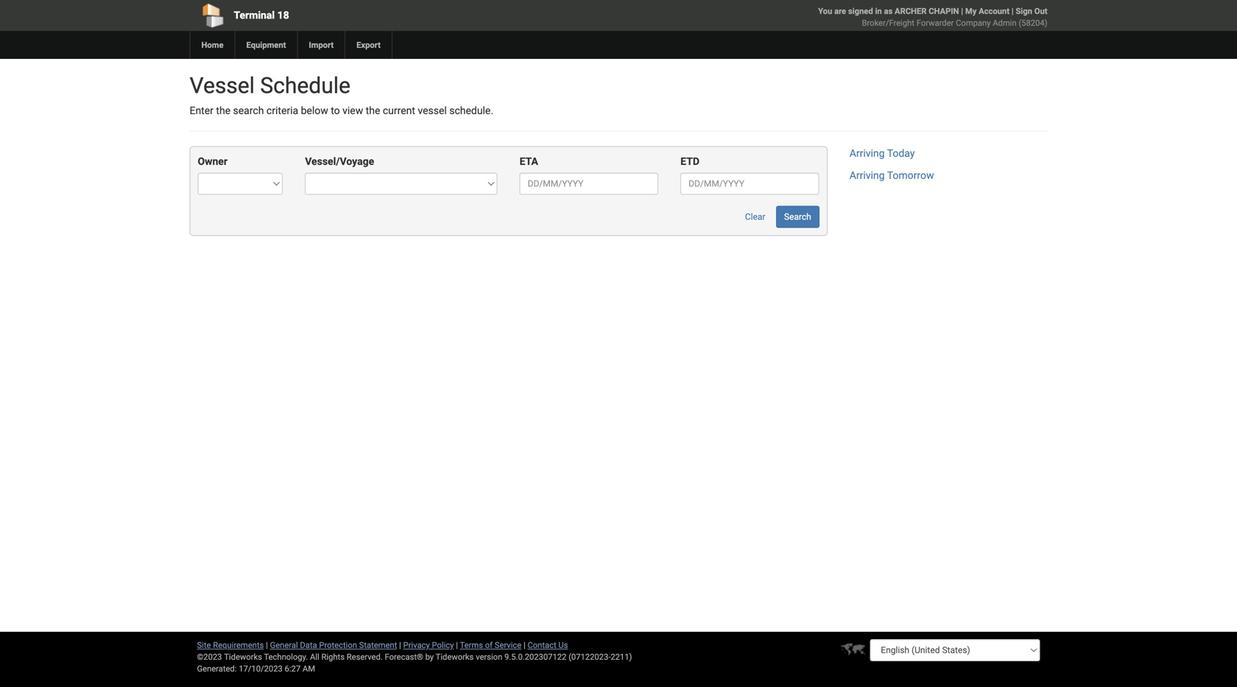Task type: locate. For each thing, give the bounding box(es) containing it.
requirements
[[213, 640, 264, 650]]

owner
[[198, 155, 228, 167]]

as
[[884, 6, 893, 16]]

the
[[216, 105, 231, 117], [366, 105, 380, 117]]

| up 'forecast®'
[[399, 640, 401, 650]]

(58204)
[[1019, 18, 1048, 28]]

terminal 18 link
[[190, 0, 534, 31]]

home
[[201, 40, 224, 50]]

vessel
[[418, 105, 447, 117]]

archer
[[895, 6, 927, 16]]

equipment
[[246, 40, 286, 50]]

6:27
[[285, 664, 301, 674]]

privacy policy link
[[403, 640, 454, 650]]

chapin
[[929, 6, 959, 16]]

view
[[343, 105, 363, 117]]

arriving for arriving today
[[850, 147, 885, 159]]

arriving
[[850, 147, 885, 159], [850, 169, 885, 181]]

arriving up "arriving tomorrow" link
[[850, 147, 885, 159]]

generated:
[[197, 664, 237, 674]]

ETA text field
[[520, 173, 659, 195]]

equipment link
[[235, 31, 297, 59]]

the right view
[[366, 105, 380, 117]]

2 arriving from the top
[[850, 169, 885, 181]]

|
[[961, 6, 963, 16], [1012, 6, 1014, 16], [266, 640, 268, 650], [399, 640, 401, 650], [456, 640, 458, 650], [524, 640, 526, 650]]

reserved.
[[347, 652, 383, 662]]

the right enter at the top left of page
[[216, 105, 231, 117]]

1 vertical spatial arriving
[[850, 169, 885, 181]]

arriving for arriving tomorrow
[[850, 169, 885, 181]]

0 horizontal spatial the
[[216, 105, 231, 117]]

1 horizontal spatial the
[[366, 105, 380, 117]]

by
[[425, 652, 434, 662]]

enter
[[190, 105, 214, 117]]

contact
[[528, 640, 557, 650]]

you
[[818, 6, 833, 16]]

broker/freight
[[862, 18, 915, 28]]

export link
[[345, 31, 392, 59]]

9.5.0.202307122
[[505, 652, 567, 662]]

1 arriving from the top
[[850, 147, 885, 159]]

in
[[875, 6, 882, 16]]

terms of service link
[[460, 640, 522, 650]]

am
[[303, 664, 315, 674]]

2 the from the left
[[366, 105, 380, 117]]

©2023 tideworks
[[197, 652, 262, 662]]

below
[[301, 105, 328, 117]]

home link
[[190, 31, 235, 59]]

privacy
[[403, 640, 430, 650]]

export
[[357, 40, 381, 50]]

arriving down arriving today
[[850, 169, 885, 181]]

0 vertical spatial arriving
[[850, 147, 885, 159]]

sign
[[1016, 6, 1033, 16]]

arriving tomorrow link
[[850, 169, 934, 181]]

to
[[331, 105, 340, 117]]

are
[[835, 6, 846, 16]]

search
[[784, 212, 811, 222]]

site requirements | general data protection statement | privacy policy | terms of service | contact us ©2023 tideworks technology. all rights reserved. forecast® by tideworks version 9.5.0.202307122 (07122023-2211) generated: 17/10/2023 6:27 am
[[197, 640, 632, 674]]

17/10/2023
[[239, 664, 283, 674]]

import link
[[297, 31, 345, 59]]

vessel/voyage
[[305, 155, 374, 167]]

my
[[966, 6, 977, 16]]

eta
[[520, 155, 538, 167]]

of
[[485, 640, 493, 650]]



Task type: describe. For each thing, give the bounding box(es) containing it.
search
[[233, 105, 264, 117]]

service
[[495, 640, 522, 650]]

protection
[[319, 640, 357, 650]]

arriving today
[[850, 147, 915, 159]]

terminal
[[234, 9, 275, 21]]

forecast®
[[385, 652, 423, 662]]

ETD text field
[[681, 173, 820, 195]]

schedule.
[[449, 105, 494, 117]]

site requirements link
[[197, 640, 264, 650]]

arriving tomorrow
[[850, 169, 934, 181]]

tomorrow
[[887, 169, 934, 181]]

account
[[979, 6, 1010, 16]]

arriving today link
[[850, 147, 915, 159]]

vessel
[[190, 73, 255, 99]]

contact us link
[[528, 640, 568, 650]]

us
[[559, 640, 568, 650]]

site
[[197, 640, 211, 650]]

| left general
[[266, 640, 268, 650]]

clear
[[745, 212, 766, 222]]

| left sign
[[1012, 6, 1014, 16]]

policy
[[432, 640, 454, 650]]

data
[[300, 640, 317, 650]]

version
[[476, 652, 503, 662]]

import
[[309, 40, 334, 50]]

sign out link
[[1016, 6, 1048, 16]]

vessel schedule enter the search criteria below to view the current vessel schedule.
[[190, 73, 494, 117]]

rights
[[321, 652, 345, 662]]

tideworks
[[436, 652, 474, 662]]

| left the my
[[961, 6, 963, 16]]

general
[[270, 640, 298, 650]]

terms
[[460, 640, 483, 650]]

general data protection statement link
[[270, 640, 397, 650]]

1 the from the left
[[216, 105, 231, 117]]

company
[[956, 18, 991, 28]]

technology.
[[264, 652, 308, 662]]

admin
[[993, 18, 1017, 28]]

schedule
[[260, 73, 351, 99]]

2211)
[[611, 652, 632, 662]]

my account link
[[966, 6, 1010, 16]]

criteria
[[267, 105, 298, 117]]

search button
[[776, 206, 820, 228]]

all
[[310, 652, 319, 662]]

current
[[383, 105, 415, 117]]

| up tideworks on the left bottom of page
[[456, 640, 458, 650]]

| up 9.5.0.202307122
[[524, 640, 526, 650]]

you are signed in as archer chapin | my account | sign out broker/freight forwarder company admin (58204)
[[818, 6, 1048, 28]]

today
[[887, 147, 915, 159]]

forwarder
[[917, 18, 954, 28]]

(07122023-
[[569, 652, 611, 662]]

statement
[[359, 640, 397, 650]]

etd
[[681, 155, 700, 167]]

clear button
[[737, 206, 774, 228]]

18
[[277, 9, 289, 21]]

out
[[1035, 6, 1048, 16]]

terminal 18
[[234, 9, 289, 21]]

signed
[[848, 6, 873, 16]]



Task type: vqa. For each thing, say whether or not it's contained in the screenshot.
6:29 on the left bottom
no



